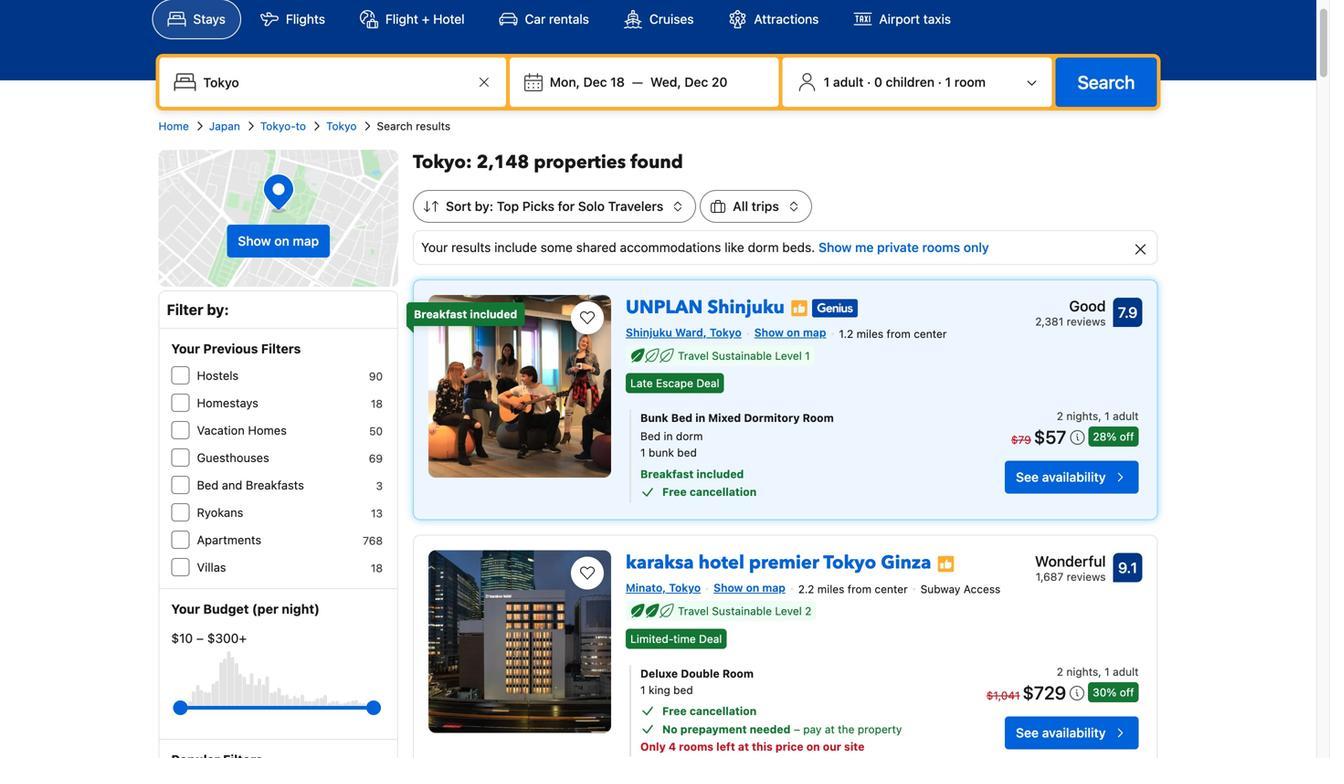 Task type: locate. For each thing, give the bounding box(es) containing it.
time
[[673, 632, 696, 645]]

2 up "$57"
[[1057, 410, 1063, 423]]

1 off from the top
[[1120, 430, 1134, 443]]

1 vertical spatial 2
[[805, 605, 812, 618]]

see for karaksa hotel premier tokyo ginza
[[1016, 725, 1039, 740]]

search for search
[[1078, 71, 1135, 93]]

free cancellation
[[662, 486, 757, 498], [662, 705, 757, 717]]

2 see availability link from the top
[[1005, 717, 1139, 749]]

1 horizontal spatial map
[[762, 582, 786, 594]]

1 horizontal spatial ·
[[938, 74, 942, 90]]

free cancellation down bed in dorm 1 bunk bed breakfast included
[[662, 486, 757, 498]]

2 , from the top
[[1098, 665, 1102, 678]]

search results
[[377, 120, 451, 132]]

level for shinjuku
[[775, 349, 802, 362]]

1 vertical spatial deal
[[699, 632, 722, 645]]

your for your results include some shared accommodations like dorm beds. show me private rooms only
[[421, 240, 448, 255]]

1 inside bed in dorm 1 bunk bed breakfast included
[[640, 446, 646, 459]]

bed down deluxe double room
[[673, 684, 693, 696]]

group
[[180, 693, 374, 723]]

0 vertical spatial ,
[[1098, 410, 1102, 423]]

cancellation up prepayment
[[690, 705, 757, 717]]

bed for breakfasts
[[197, 478, 219, 492]]

–
[[196, 631, 204, 646], [794, 723, 800, 736]]

0 vertical spatial see availability link
[[1005, 461, 1139, 494]]

0 vertical spatial your
[[421, 240, 448, 255]]

sort by: top picks for solo travelers
[[446, 199, 663, 214]]

and
[[222, 478, 242, 492]]

1 horizontal spatial search
[[1078, 71, 1135, 93]]

1 see availability from the top
[[1016, 470, 1106, 485]]

center down ginza
[[875, 583, 908, 596]]

1 vertical spatial sustainable
[[712, 605, 772, 618]]

this property is part of our preferred partner program. it's committed to providing excellent service and good value. it'll pay us a higher commission if you make a booking. image for hotel
[[937, 555, 955, 573]]

tokyo-to
[[260, 120, 306, 132]]

airport taxis
[[879, 11, 951, 26]]

1 horizontal spatial results
[[451, 240, 491, 255]]

1 , from the top
[[1098, 410, 1102, 423]]

deal right the time
[[699, 632, 722, 645]]

1 horizontal spatial at
[[825, 723, 835, 736]]

0 horizontal spatial results
[[416, 120, 451, 132]]

+
[[422, 11, 430, 26]]

2 nights , 1 adult up the '30%' at the bottom right of page
[[1057, 665, 1139, 678]]

1 horizontal spatial miles
[[857, 327, 884, 340]]

0 vertical spatial 2
[[1057, 410, 1063, 423]]

dec left 20
[[685, 74, 708, 90]]

0 vertical spatial off
[[1120, 430, 1134, 443]]

home
[[159, 120, 189, 132]]

1 vertical spatial in
[[664, 430, 673, 443]]

miles for hotel
[[817, 583, 844, 596]]

1 vertical spatial ,
[[1098, 665, 1102, 678]]

free cancellation up prepayment
[[662, 705, 757, 717]]

tokyo
[[326, 120, 357, 132], [710, 326, 742, 339], [823, 551, 876, 576], [669, 582, 701, 594]]

18 down 768
[[371, 562, 383, 575]]

0 vertical spatial reviews
[[1067, 315, 1106, 328]]

filter by:
[[167, 301, 229, 318]]

1 horizontal spatial dorm
[[748, 240, 779, 255]]

free up no
[[662, 705, 687, 717]]

0 vertical spatial cancellation
[[690, 486, 757, 498]]

1 vertical spatial dorm
[[676, 430, 703, 443]]

0 vertical spatial –
[[196, 631, 204, 646]]

0 vertical spatial results
[[416, 120, 451, 132]]

availability for unplan shinjuku
[[1042, 470, 1106, 485]]

good element
[[1035, 295, 1106, 317]]

sustainable down unplan shinjuku
[[712, 349, 772, 362]]

50
[[369, 425, 383, 438]]

1 left 0
[[824, 74, 830, 90]]

off for karaksa hotel premier tokyo ginza
[[1120, 686, 1134, 699]]

dorm right like
[[748, 240, 779, 255]]

$729
[[1023, 682, 1066, 703]]

dec right mon,
[[583, 74, 607, 90]]

1 travel from the top
[[678, 349, 709, 362]]

see
[[1016, 470, 1039, 485], [1016, 725, 1039, 740]]

in up bunk
[[664, 430, 673, 443]]

limited-time deal
[[630, 632, 722, 645]]

your down sort
[[421, 240, 448, 255]]

0 vertical spatial adult
[[833, 74, 864, 90]]

1 vertical spatial adult
[[1113, 410, 1139, 423]]

1 vertical spatial travel
[[678, 605, 709, 618]]

level
[[775, 349, 802, 362], [775, 605, 802, 618]]

reviews inside good 2,381 reviews
[[1067, 315, 1106, 328]]

night)
[[282, 602, 320, 617]]

bed down bunk
[[640, 430, 661, 443]]

deluxe
[[640, 667, 678, 680]]

left
[[716, 740, 735, 753]]

search for search results
[[377, 120, 413, 132]]

travel for karaksa
[[678, 605, 709, 618]]

include
[[494, 240, 537, 255]]

breakfast included
[[414, 308, 517, 321]]

1
[[824, 74, 830, 90], [945, 74, 951, 90], [805, 349, 810, 362], [1105, 410, 1110, 423], [640, 446, 646, 459], [1105, 665, 1110, 678], [640, 684, 646, 696]]

all trips button
[[700, 190, 812, 223]]

dorm down bunk bed in mixed dormitory room
[[676, 430, 703, 443]]

28%
[[1093, 430, 1117, 443]]

0 vertical spatial availability
[[1042, 470, 1106, 485]]

1 vertical spatial from
[[848, 583, 872, 596]]

at left "the"
[[825, 723, 835, 736]]

mon, dec 18 — wed, dec 20
[[550, 74, 728, 90]]

private
[[877, 240, 919, 255]]

results for search
[[416, 120, 451, 132]]

car rentals link
[[484, 0, 605, 39]]

travel down ward,
[[678, 349, 709, 362]]

Where are you going? field
[[196, 66, 473, 99]]

by: right filter
[[207, 301, 229, 318]]

breakfast inside bed in dorm 1 bunk bed breakfast included
[[640, 468, 694, 481]]

2 off from the top
[[1120, 686, 1134, 699]]

cancellation
[[690, 486, 757, 498], [690, 705, 757, 717]]

20
[[712, 74, 728, 90]]

needed
[[750, 723, 791, 736]]

18 up the "50"
[[371, 397, 383, 410]]

18
[[610, 74, 625, 90], [371, 397, 383, 410], [371, 562, 383, 575]]

from right 1.2 on the top right
[[887, 327, 911, 340]]

0 vertical spatial 2 nights , 1 adult
[[1057, 410, 1139, 423]]

0 vertical spatial see
[[1016, 470, 1039, 485]]

included down mixed
[[697, 468, 744, 481]]

1 horizontal spatial bed
[[640, 430, 661, 443]]

0 vertical spatial rooms
[[922, 240, 960, 255]]

1 vertical spatial off
[[1120, 686, 1134, 699]]

1 vertical spatial included
[[697, 468, 744, 481]]

shinjuku up travel sustainable level 1
[[707, 295, 785, 320]]

scored 9.1 element
[[1113, 553, 1142, 583]]

2 vertical spatial show on map
[[714, 582, 786, 594]]

included inside bed in dorm 1 bunk bed breakfast included
[[697, 468, 744, 481]]

0 horizontal spatial center
[[875, 583, 908, 596]]

1 nights from the top
[[1066, 410, 1098, 423]]

18 for villas
[[371, 562, 383, 575]]

availability
[[1042, 470, 1106, 485], [1042, 725, 1106, 740]]

included
[[470, 308, 517, 321], [697, 468, 744, 481]]

see down the $79
[[1016, 470, 1039, 485]]

0 vertical spatial from
[[887, 327, 911, 340]]

1 vertical spatial show on map
[[754, 326, 826, 339]]

see availability link for unplan shinjuku
[[1005, 461, 1139, 494]]

adult for karaksa hotel premier tokyo ginza
[[1113, 665, 1139, 678]]

show on map inside 'button'
[[238, 233, 319, 248]]

1 up the '30%' at the bottom right of page
[[1105, 665, 1110, 678]]

2 down 2.2 at the bottom right
[[805, 605, 812, 618]]

deluxe double room
[[640, 667, 754, 680]]

your up $10
[[171, 602, 200, 617]]

deal right escape
[[696, 377, 719, 390]]

2 horizontal spatial bed
[[671, 412, 693, 424]]

0 horizontal spatial –
[[196, 631, 204, 646]]

2 vertical spatial adult
[[1113, 665, 1139, 678]]

by: left the top
[[475, 199, 493, 214]]

1 vertical spatial miles
[[817, 583, 844, 596]]

1 horizontal spatial from
[[887, 327, 911, 340]]

search inside button
[[1078, 71, 1135, 93]]

1 vertical spatial –
[[794, 723, 800, 736]]

from right 2.2 at the bottom right
[[848, 583, 872, 596]]

children
[[886, 74, 935, 90]]

availability down $729 at bottom right
[[1042, 725, 1106, 740]]

tokyo up travel sustainable level 1
[[710, 326, 742, 339]]

at
[[825, 723, 835, 736], [738, 740, 749, 753]]

tokyo:
[[413, 150, 472, 175]]

0 vertical spatial see availability
[[1016, 470, 1106, 485]]

$57
[[1034, 426, 1066, 448]]

escape
[[656, 377, 693, 390]]

0 vertical spatial sustainable
[[712, 349, 772, 362]]

apartments
[[197, 533, 261, 547]]

1 sustainable from the top
[[712, 349, 772, 362]]

1 left room
[[945, 74, 951, 90]]

1 king bed
[[640, 684, 693, 696]]

prepayment
[[680, 723, 747, 736]]

1 vertical spatial free
[[662, 705, 687, 717]]

room right double
[[722, 667, 754, 680]]

nights up 28%
[[1066, 410, 1098, 423]]

no
[[662, 723, 678, 736]]

2 vertical spatial bed
[[197, 478, 219, 492]]

0 vertical spatial level
[[775, 349, 802, 362]]

genius discounts available at this property. image
[[812, 299, 858, 318], [812, 299, 858, 318]]

results down sort
[[451, 240, 491, 255]]

1 see from the top
[[1016, 470, 1039, 485]]

nights up the '30%' at the bottom right of page
[[1066, 665, 1098, 678]]

reviews down the wonderful in the right bottom of the page
[[1067, 571, 1106, 583]]

1 reviews from the top
[[1067, 315, 1106, 328]]

show on map for karaksa
[[714, 582, 786, 594]]

0 vertical spatial show on map
[[238, 233, 319, 248]]

see availability for unplan shinjuku
[[1016, 470, 1106, 485]]

room
[[955, 74, 986, 90]]

0 vertical spatial travel
[[678, 349, 709, 362]]

taxis
[[923, 11, 951, 26]]

pay
[[803, 723, 822, 736]]

deal for hotel
[[699, 632, 722, 645]]

bed left and
[[197, 478, 219, 492]]

2 sustainable from the top
[[712, 605, 772, 618]]

2 travel from the top
[[678, 605, 709, 618]]

center right 1.2 on the top right
[[914, 327, 947, 340]]

your for your budget (per night)
[[171, 602, 200, 617]]

2 vertical spatial 18
[[371, 562, 383, 575]]

1 horizontal spatial room
[[803, 412, 834, 424]]

flight
[[385, 11, 418, 26]]

0 horizontal spatial ·
[[867, 74, 871, 90]]

adult up 30% off
[[1113, 665, 1139, 678]]

rooms left only
[[922, 240, 960, 255]]

see availability link down $729 at bottom right
[[1005, 717, 1139, 749]]

your previous filters
[[171, 341, 301, 356]]

2 availability from the top
[[1042, 725, 1106, 740]]

at right left
[[738, 740, 749, 753]]

this property is part of our preferred partner program. it's committed to providing excellent service and good value. it'll pay us a higher commission if you make a booking. image
[[790, 299, 808, 318], [790, 299, 808, 318], [937, 555, 955, 573]]

2 nights , 1 adult up 28%
[[1057, 410, 1139, 423]]

results up tokyo:
[[416, 120, 451, 132]]

unplan shinjuku image
[[429, 295, 611, 478]]

rooms right 4
[[679, 740, 714, 753]]

cancellation down bed in dorm 1 bunk bed breakfast included
[[690, 486, 757, 498]]

see availability link down "$57"
[[1005, 461, 1139, 494]]

1 vertical spatial see
[[1016, 725, 1039, 740]]

2 reviews from the top
[[1067, 571, 1106, 583]]

0 vertical spatial map
[[293, 233, 319, 248]]

1 vertical spatial see availability
[[1016, 725, 1106, 740]]

1 vertical spatial at
[[738, 740, 749, 753]]

reviews for karaksa hotel premier tokyo ginza
[[1067, 571, 1106, 583]]

0 horizontal spatial miles
[[817, 583, 844, 596]]

2 see from the top
[[1016, 725, 1039, 740]]

1 availability from the top
[[1042, 470, 1106, 485]]

budget
[[203, 602, 249, 617]]

2.2
[[798, 583, 814, 596]]

$1,041
[[987, 689, 1020, 702]]

see availability link for karaksa hotel premier tokyo ginza
[[1005, 717, 1139, 749]]

scored 7.9 element
[[1113, 298, 1142, 327]]

2 for shinjuku
[[1057, 410, 1063, 423]]

1 level from the top
[[775, 349, 802, 362]]

king
[[649, 684, 670, 696]]

2 vertical spatial map
[[762, 582, 786, 594]]

wed, dec 20 button
[[643, 66, 735, 99]]

1 vertical spatial shinjuku
[[626, 326, 672, 339]]

0 horizontal spatial search
[[377, 120, 413, 132]]

bed inside bed in dorm 1 bunk bed breakfast included
[[677, 446, 697, 459]]

0 horizontal spatial bed
[[197, 478, 219, 492]]

tokyo: 2,148 properties found
[[413, 150, 683, 175]]

, up 28%
[[1098, 410, 1102, 423]]

level down 2.2 at the bottom right
[[775, 605, 802, 618]]

miles right 1.2 on the top right
[[857, 327, 884, 340]]

0 horizontal spatial dec
[[583, 74, 607, 90]]

0 vertical spatial by:
[[475, 199, 493, 214]]

travel for unplan
[[678, 349, 709, 362]]

reviews down good
[[1067, 315, 1106, 328]]

see availability down $729 at bottom right
[[1016, 725, 1106, 740]]

1 see availability link from the top
[[1005, 461, 1139, 494]]

1 vertical spatial your
[[171, 341, 200, 356]]

deluxe double room link
[[640, 665, 949, 682]]

karaksa hotel premier tokyo ginza
[[626, 551, 931, 576]]

2 cancellation from the top
[[690, 705, 757, 717]]

home link
[[159, 118, 189, 134]]

nights
[[1066, 410, 1098, 423], [1066, 665, 1098, 678]]

1 vertical spatial nights
[[1066, 665, 1098, 678]]

room
[[803, 412, 834, 424], [722, 667, 754, 680]]

2 up $729 at bottom right
[[1057, 665, 1063, 678]]

adult left 0
[[833, 74, 864, 90]]

reviews inside the wonderful 1,687 reviews
[[1067, 571, 1106, 583]]

2 nights from the top
[[1066, 665, 1098, 678]]

results
[[416, 120, 451, 132], [451, 240, 491, 255]]

availability for karaksa hotel premier tokyo ginza
[[1042, 725, 1106, 740]]

wed,
[[650, 74, 681, 90]]

$10 – $300+
[[171, 631, 247, 646]]

included down include
[[470, 308, 517, 321]]

travel up the time
[[678, 605, 709, 618]]

1 vertical spatial availability
[[1042, 725, 1106, 740]]

2 level from the top
[[775, 605, 802, 618]]

1 vertical spatial breakfast
[[640, 468, 694, 481]]

see down $729 at bottom right
[[1016, 725, 1039, 740]]

2 dec from the left
[[685, 74, 708, 90]]

off right 28%
[[1120, 430, 1134, 443]]

0 vertical spatial bed
[[677, 446, 697, 459]]

sustainable for hotel
[[712, 605, 772, 618]]

– left pay
[[794, 723, 800, 736]]

0 vertical spatial in
[[695, 412, 705, 424]]

by:
[[475, 199, 493, 214], [207, 301, 229, 318]]

bed for dorm
[[640, 430, 661, 443]]

adult up 28% off
[[1113, 410, 1139, 423]]

level up "bunk bed in mixed dormitory room" link
[[775, 349, 802, 362]]

in left mixed
[[695, 412, 705, 424]]

this
[[752, 740, 773, 753]]

18 left the —
[[610, 74, 625, 90]]

late
[[630, 377, 653, 390]]

attractions link
[[713, 0, 834, 39]]

cruises
[[649, 11, 694, 26]]

2 2 nights , 1 adult from the top
[[1057, 665, 1139, 678]]

japan
[[209, 120, 240, 132]]

car
[[525, 11, 546, 26]]

off
[[1120, 430, 1134, 443], [1120, 686, 1134, 699]]

tokyo inside karaksa hotel premier tokyo ginza link
[[823, 551, 876, 576]]

on
[[274, 233, 289, 248], [787, 326, 800, 339], [746, 582, 759, 594], [806, 740, 820, 753]]

· left 0
[[867, 74, 871, 90]]

, up the '30%' at the bottom right of page
[[1098, 665, 1102, 678]]

· right 'children'
[[938, 74, 942, 90]]

free down bed in dorm 1 bunk bed breakfast included
[[662, 486, 687, 498]]

your down filter
[[171, 341, 200, 356]]

miles for shinjuku
[[857, 327, 884, 340]]

1 vertical spatial search
[[377, 120, 413, 132]]

0 horizontal spatial shinjuku
[[626, 326, 672, 339]]

1 2 nights , 1 adult from the top
[[1057, 410, 1139, 423]]

tokyo link
[[326, 118, 357, 134]]

room right dormitory
[[803, 412, 834, 424]]

0 horizontal spatial in
[[664, 430, 673, 443]]

0 horizontal spatial map
[[293, 233, 319, 248]]

karaksa hotel premier tokyo ginza image
[[429, 551, 611, 733]]

1 left bunk
[[640, 446, 646, 459]]

0 vertical spatial nights
[[1066, 410, 1098, 423]]

1 horizontal spatial center
[[914, 327, 947, 340]]

1 vertical spatial map
[[803, 326, 826, 339]]

– right $10
[[196, 631, 204, 646]]

sustainable down hotel
[[712, 605, 772, 618]]

bed inside bed in dorm 1 bunk bed breakfast included
[[640, 430, 661, 443]]

2 horizontal spatial map
[[803, 326, 826, 339]]

shinjuku down 'unplan'
[[626, 326, 672, 339]]

property
[[858, 723, 902, 736]]

1 vertical spatial 2 nights , 1 adult
[[1057, 665, 1139, 678]]

0 horizontal spatial room
[[722, 667, 754, 680]]

0 vertical spatial included
[[470, 308, 517, 321]]

filters
[[261, 341, 301, 356]]

vacation homes
[[197, 423, 287, 437]]

0 vertical spatial free
[[662, 486, 687, 498]]

tokyo up 2.2 miles from center
[[823, 551, 876, 576]]

off right the '30%' at the bottom right of page
[[1120, 686, 1134, 699]]

only
[[964, 240, 989, 255]]

karaksa
[[626, 551, 694, 576]]

bed right bunk
[[671, 412, 693, 424]]

deal for shinjuku
[[696, 377, 719, 390]]

see availability down "$57"
[[1016, 470, 1106, 485]]

2 for hotel
[[1057, 665, 1063, 678]]

1 horizontal spatial rooms
[[922, 240, 960, 255]]

0 vertical spatial miles
[[857, 327, 884, 340]]

1 vertical spatial 18
[[371, 397, 383, 410]]

2 see availability from the top
[[1016, 725, 1106, 740]]

miles right 2.2 at the bottom right
[[817, 583, 844, 596]]

bed right bunk
[[677, 446, 697, 459]]

availability down "$57"
[[1042, 470, 1106, 485]]

1 vertical spatial level
[[775, 605, 802, 618]]

1 vertical spatial rooms
[[679, 740, 714, 753]]

off for unplan shinjuku
[[1120, 430, 1134, 443]]

1 vertical spatial free cancellation
[[662, 705, 757, 717]]

0 vertical spatial free cancellation
[[662, 486, 757, 498]]

ryokans
[[197, 506, 243, 519]]

breakfast
[[414, 308, 467, 321], [640, 468, 694, 481]]



Task type: vqa. For each thing, say whether or not it's contained in the screenshot.
Uruguay holiday
no



Task type: describe. For each thing, give the bounding box(es) containing it.
3
[[376, 480, 383, 492]]

subway
[[921, 583, 961, 596]]

wonderful element
[[1035, 551, 1106, 572]]

accommodations
[[620, 240, 721, 255]]

center for karaksa hotel premier tokyo ginza
[[875, 583, 908, 596]]

level for hotel
[[775, 605, 802, 618]]

1,687
[[1036, 571, 1064, 583]]

flights
[[286, 11, 325, 26]]

bed and breakfasts
[[197, 478, 304, 492]]

1 · from the left
[[867, 74, 871, 90]]

0 vertical spatial 18
[[610, 74, 625, 90]]

your results include some shared accommodations like dorm beds. show me private rooms only
[[421, 240, 989, 255]]

solo
[[578, 199, 605, 214]]

1 horizontal spatial in
[[695, 412, 705, 424]]

(per
[[252, 602, 279, 617]]

site
[[844, 740, 865, 753]]

all
[[733, 199, 748, 214]]

1 free cancellation from the top
[[662, 486, 757, 498]]

1 vertical spatial bed
[[673, 684, 693, 696]]

this property is part of our preferred partner program. it's committed to providing excellent service and good value. it'll pay us a higher commission if you make a booking. image
[[937, 555, 955, 573]]

shinjuku ward, tokyo
[[626, 326, 742, 339]]

top
[[497, 199, 519, 214]]

late escape deal
[[630, 377, 719, 390]]

on inside 'button'
[[274, 233, 289, 248]]

results for your
[[451, 240, 491, 255]]

in inside bed in dorm 1 bunk bed breakfast included
[[664, 430, 673, 443]]

1 horizontal spatial shinjuku
[[707, 295, 785, 320]]

by: for sort
[[475, 199, 493, 214]]

by: for filter
[[207, 301, 229, 318]]

0 horizontal spatial at
[[738, 740, 749, 753]]

breakfasts
[[246, 478, 304, 492]]

this property is part of our preferred partner program. it's committed to providing excellent service and good value. it'll pay us a higher commission if you make a booking. image for shinjuku
[[790, 299, 808, 318]]

homes
[[248, 423, 287, 437]]

mon, dec 18 button
[[543, 66, 632, 99]]

map for unplan shinjuku
[[803, 326, 826, 339]]

, for karaksa hotel premier tokyo ginza
[[1098, 665, 1102, 678]]

map inside show on map 'button'
[[293, 233, 319, 248]]

1 free from the top
[[662, 486, 687, 498]]

0 vertical spatial room
[[803, 412, 834, 424]]

$79
[[1011, 434, 1031, 446]]

30%
[[1093, 686, 1117, 699]]

0 vertical spatial dorm
[[748, 240, 779, 255]]

minato,
[[626, 582, 666, 594]]

18 for homestays
[[371, 397, 383, 410]]

map for karaksa hotel premier tokyo ginza
[[762, 582, 786, 594]]

premier
[[749, 551, 819, 576]]

show on map for unplan
[[754, 326, 826, 339]]

airport
[[879, 11, 920, 26]]

cruises link
[[608, 0, 709, 39]]

your for your previous filters
[[171, 341, 200, 356]]

found
[[630, 150, 683, 175]]

limited-
[[630, 632, 673, 645]]

1 adult · 0 children · 1 room button
[[790, 65, 1045, 100]]

adult inside dropdown button
[[833, 74, 864, 90]]

1 vertical spatial room
[[722, 667, 754, 680]]

flights link
[[245, 0, 341, 39]]

mixed
[[708, 412, 741, 424]]

no prepayment needed – pay at the property
[[662, 723, 902, 736]]

beds.
[[782, 240, 815, 255]]

2 nights , 1 adult for unplan shinjuku
[[1057, 410, 1139, 423]]

travelers
[[608, 199, 663, 214]]

picks
[[522, 199, 555, 214]]

1 horizontal spatial –
[[794, 723, 800, 736]]

center for unplan shinjuku
[[914, 327, 947, 340]]

0 horizontal spatial rooms
[[679, 740, 714, 753]]

28% off
[[1093, 430, 1134, 443]]

show me private rooms only link
[[819, 240, 989, 255]]

double
[[681, 667, 720, 680]]

only 4 rooms left at this price on our site
[[640, 740, 865, 753]]

wonderful 1,687 reviews
[[1035, 553, 1106, 583]]

price
[[776, 740, 804, 753]]

bed in dorm 1 bunk bed breakfast included
[[640, 430, 744, 481]]

2 nights , 1 adult for karaksa hotel premier tokyo ginza
[[1057, 665, 1139, 678]]

flight + hotel
[[385, 11, 465, 26]]

from for karaksa hotel premier tokyo ginza
[[848, 583, 872, 596]]

nights for karaksa hotel premier tokyo ginza
[[1066, 665, 1098, 678]]

bunk
[[649, 446, 674, 459]]

homestays
[[197, 396, 258, 410]]

2 free cancellation from the top
[[662, 705, 757, 717]]

see for unplan shinjuku
[[1016, 470, 1039, 485]]

, for unplan shinjuku
[[1098, 410, 1102, 423]]

stays link
[[152, 0, 241, 39]]

adult for unplan shinjuku
[[1113, 410, 1139, 423]]

flight + hotel link
[[344, 0, 480, 39]]

like
[[725, 240, 744, 255]]

japan link
[[209, 118, 240, 134]]

0 horizontal spatial included
[[470, 308, 517, 321]]

stays
[[193, 11, 226, 26]]

1 cancellation from the top
[[690, 486, 757, 498]]

1 up "bunk bed in mixed dormitory room" link
[[805, 349, 810, 362]]

hotel
[[433, 11, 465, 26]]

2 · from the left
[[938, 74, 942, 90]]

search button
[[1056, 58, 1157, 107]]

1 up 28%
[[1105, 410, 1110, 423]]

all trips
[[733, 199, 779, 214]]

1 dec from the left
[[583, 74, 607, 90]]

ginza
[[881, 551, 931, 576]]

minato, tokyo
[[626, 582, 701, 594]]

trips
[[752, 199, 779, 214]]

1 adult · 0 children · 1 room
[[824, 74, 986, 90]]

properties
[[534, 150, 626, 175]]

reviews for unplan shinjuku
[[1067, 315, 1106, 328]]

good 2,381 reviews
[[1035, 297, 1106, 328]]

see availability for karaksa hotel premier tokyo ginza
[[1016, 725, 1106, 740]]

4
[[669, 740, 676, 753]]

karaksa hotel premier tokyo ginza link
[[626, 543, 931, 576]]

1 left the king
[[640, 684, 646, 696]]

—
[[632, 74, 643, 90]]

vacation
[[197, 423, 245, 437]]

show inside 'button'
[[238, 233, 271, 248]]

bunk bed in mixed dormitory room link
[[640, 410, 949, 426]]

dormitory
[[744, 412, 800, 424]]

0 vertical spatial breakfast
[[414, 308, 467, 321]]

search results updated. tokyo: 2,148 properties found. element
[[413, 150, 1158, 175]]

attractions
[[754, 11, 819, 26]]

nights for unplan shinjuku
[[1066, 410, 1098, 423]]

our
[[823, 740, 841, 753]]

hotel
[[699, 551, 744, 576]]

tokyo down karaksa
[[669, 582, 701, 594]]

from for unplan shinjuku
[[887, 327, 911, 340]]

2 free from the top
[[662, 705, 687, 717]]

ward,
[[675, 326, 707, 339]]

to
[[296, 120, 306, 132]]

hostels
[[197, 369, 239, 382]]

0 vertical spatial at
[[825, 723, 835, 736]]

dorm inside bed in dorm 1 bunk bed breakfast included
[[676, 430, 703, 443]]

for
[[558, 199, 575, 214]]

sustainable for shinjuku
[[712, 349, 772, 362]]

filter
[[167, 301, 203, 318]]

$10
[[171, 631, 193, 646]]

tokyo right the to
[[326, 120, 357, 132]]



